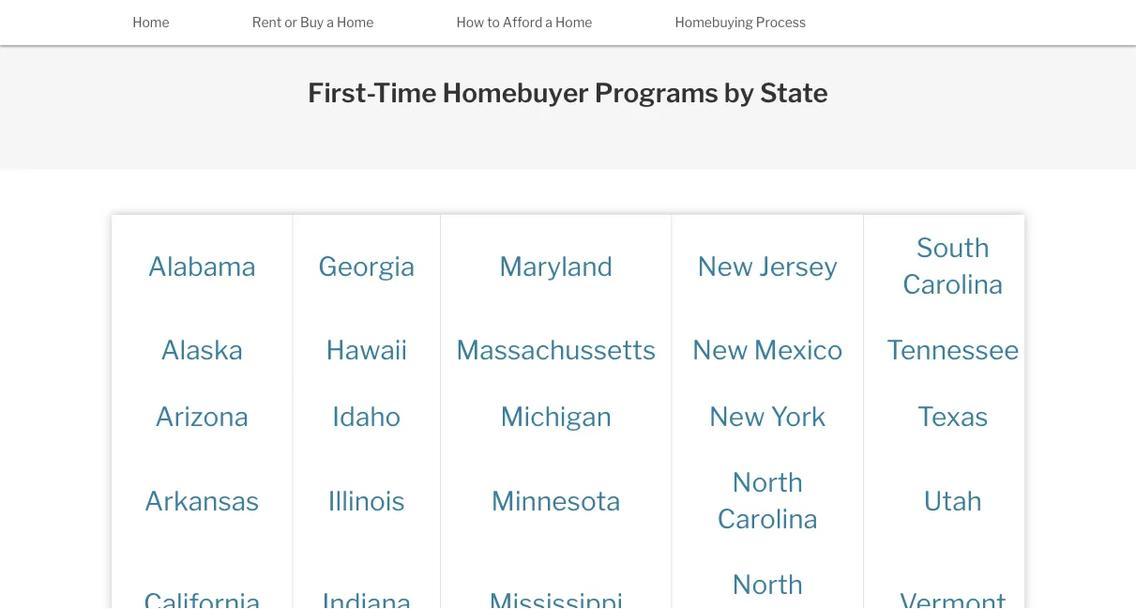 Task type: locate. For each thing, give the bounding box(es) containing it.
utah
[[924, 484, 983, 516]]

1 horizontal spatial a
[[546, 15, 553, 31]]

georgia link
[[318, 250, 415, 281]]

2 home from the left
[[337, 15, 374, 31]]

home
[[133, 15, 170, 31], [337, 15, 374, 31], [556, 15, 593, 31]]

alabama link
[[148, 250, 256, 281]]

new mexico
[[693, 334, 844, 366]]

south
[[917, 231, 990, 263]]

a right afford
[[546, 15, 553, 31]]

arkansas
[[144, 484, 260, 516]]

0 horizontal spatial home
[[133, 15, 170, 31]]

1 horizontal spatial carolina
[[903, 268, 1004, 300]]

a
[[327, 15, 334, 31], [546, 15, 553, 31]]

a for afford
[[546, 15, 553, 31]]

new york
[[709, 400, 827, 432]]

new for new mexico
[[693, 334, 749, 366]]

carolina down north
[[718, 502, 819, 534]]

new jersey link
[[698, 250, 838, 281]]

massachussetts
[[456, 334, 657, 366]]

utah link
[[924, 484, 983, 516]]

2 a from the left
[[546, 15, 553, 31]]

new
[[698, 250, 754, 281], [693, 334, 749, 366], [709, 400, 766, 432]]

new for new jersey
[[698, 250, 754, 281]]

2 horizontal spatial home
[[556, 15, 593, 31]]

alaska
[[161, 334, 243, 366]]

1 a from the left
[[327, 15, 334, 31]]

tennessee link
[[887, 334, 1020, 366]]

minnesota link
[[492, 484, 621, 516]]

carolina for north
[[718, 502, 819, 534]]

new left mexico
[[693, 334, 749, 366]]

0 horizontal spatial carolina
[[718, 502, 819, 534]]

2 vertical spatial new
[[709, 400, 766, 432]]

texas
[[918, 400, 989, 432]]

3 home from the left
[[556, 15, 593, 31]]

1 vertical spatial new
[[693, 334, 749, 366]]

homebuyer
[[443, 77, 589, 109]]

a right the buy
[[327, 15, 334, 31]]

how to afford a home link
[[427, 0, 623, 43]]

idaho link
[[332, 400, 401, 432]]

1 home from the left
[[133, 15, 170, 31]]

homebuying process
[[676, 15, 807, 31]]

carolina
[[903, 268, 1004, 300], [718, 502, 819, 534]]

new york link
[[709, 400, 827, 432]]

michigan
[[501, 400, 612, 432]]

tennessee
[[887, 334, 1020, 366]]

new left york
[[709, 400, 766, 432]]

carolina down south
[[903, 268, 1004, 300]]

home for rent
[[337, 15, 374, 31]]

georgia
[[318, 250, 415, 281]]

or
[[285, 15, 298, 31]]

new left jersey
[[698, 250, 754, 281]]

0 vertical spatial carolina
[[903, 268, 1004, 300]]

1 horizontal spatial home
[[337, 15, 374, 31]]

alaska link
[[161, 334, 243, 366]]

0 horizontal spatial a
[[327, 15, 334, 31]]

0 vertical spatial new
[[698, 250, 754, 281]]

1 vertical spatial carolina
[[718, 502, 819, 534]]

new mexico link
[[693, 334, 844, 366]]

hawaii
[[326, 334, 408, 366]]

north carolina
[[718, 466, 819, 534]]

how
[[457, 15, 485, 31]]

to
[[487, 15, 500, 31]]

state
[[761, 77, 829, 109]]

buy
[[300, 15, 324, 31]]

jersey
[[759, 250, 838, 281]]

programs
[[595, 77, 719, 109]]

texas link
[[918, 400, 989, 432]]

rent
[[252, 15, 282, 31]]

new for new york
[[709, 400, 766, 432]]

michigan link
[[501, 400, 612, 432]]

process
[[757, 15, 807, 31]]

north carolina link
[[718, 466, 819, 534]]



Task type: describe. For each thing, give the bounding box(es) containing it.
hawaii link
[[326, 334, 408, 366]]

a for buy
[[327, 15, 334, 31]]

rent or buy a home
[[252, 15, 374, 31]]

arkansas link
[[144, 484, 260, 516]]

by
[[725, 77, 755, 109]]

york
[[771, 400, 827, 432]]

first-
[[308, 77, 373, 109]]

afford
[[503, 15, 543, 31]]

first-time homebuyer programs by state
[[308, 77, 829, 109]]

minnesota
[[492, 484, 621, 516]]

arizona
[[155, 400, 249, 432]]

maryland link
[[499, 250, 613, 281]]

arizona link
[[155, 400, 249, 432]]

south carolina link
[[903, 231, 1004, 300]]

idaho
[[332, 400, 401, 432]]

carolina for south
[[903, 268, 1004, 300]]

north
[[733, 466, 804, 498]]

homebuying process link
[[645, 0, 837, 43]]

new jersey
[[698, 250, 838, 281]]

illinois link
[[328, 484, 405, 516]]

time
[[373, 77, 437, 109]]

maryland
[[499, 250, 613, 281]]

rent or buy a home link
[[222, 0, 404, 43]]

home link
[[102, 0, 200, 43]]

mexico
[[754, 334, 844, 366]]

home for how
[[556, 15, 593, 31]]

illinois
[[328, 484, 405, 516]]

south carolina
[[903, 231, 1004, 300]]

how to afford a home
[[457, 15, 593, 31]]

massachussetts link
[[456, 334, 657, 366]]

alabama
[[148, 250, 256, 281]]

homebuying
[[676, 15, 754, 31]]



Task type: vqa. For each thing, say whether or not it's contained in the screenshot.
Afford
yes



